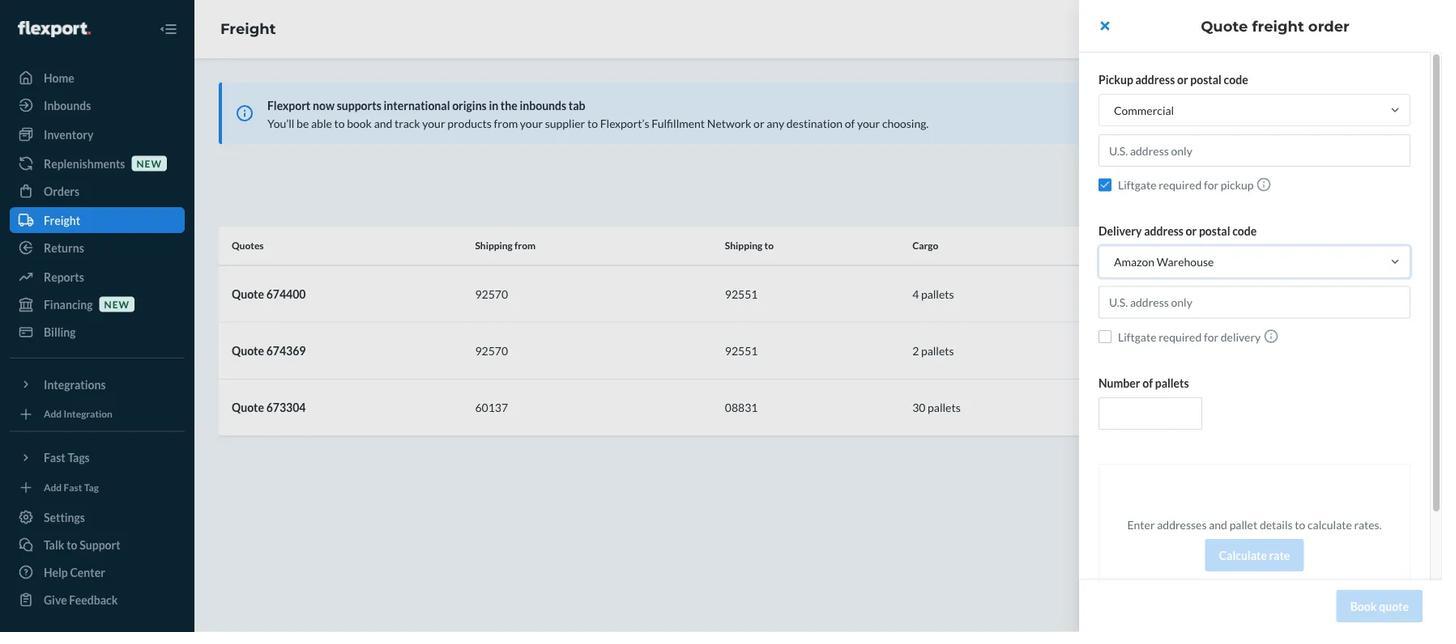 Task type: vqa. For each thing, say whether or not it's contained in the screenshot.
Tag)
no



Task type: locate. For each thing, give the bounding box(es) containing it.
address up amazon warehouse
[[1144, 224, 1184, 238]]

enter addresses and pallet details to calculate rates.
[[1127, 518, 1382, 532]]

delivery
[[1099, 224, 1142, 238]]

liftgate up number of pallets
[[1118, 330, 1157, 344]]

1 required from the top
[[1159, 178, 1202, 192]]

1 liftgate from the top
[[1118, 178, 1157, 192]]

1 for from the top
[[1204, 178, 1219, 192]]

for
[[1204, 178, 1219, 192], [1204, 330, 1219, 344]]

postal down "quote" at right top
[[1191, 73, 1222, 86]]

0 vertical spatial postal
[[1191, 73, 1222, 86]]

rate
[[1269, 549, 1290, 563]]

liftgate
[[1118, 178, 1157, 192], [1118, 330, 1157, 344]]

details
[[1260, 518, 1293, 532]]

None checkbox
[[1099, 178, 1112, 191], [1099, 330, 1112, 343], [1099, 178, 1112, 191], [1099, 330, 1112, 343]]

postal
[[1191, 73, 1222, 86], [1199, 224, 1230, 238]]

delivery address or postal code
[[1099, 224, 1257, 238]]

0 vertical spatial liftgate
[[1118, 178, 1157, 192]]

2 required from the top
[[1159, 330, 1202, 344]]

postal for commercial
[[1191, 73, 1222, 86]]

for left pickup
[[1204, 178, 1219, 192]]

commercial
[[1114, 103, 1174, 117]]

1 vertical spatial code
[[1233, 224, 1257, 238]]

postal up "warehouse"
[[1199, 224, 1230, 238]]

required up 'pallets'
[[1159, 330, 1202, 344]]

1 vertical spatial for
[[1204, 330, 1219, 344]]

0 vertical spatial or
[[1177, 73, 1188, 86]]

address
[[1136, 73, 1175, 86], [1144, 224, 1184, 238]]

1 vertical spatial address
[[1144, 224, 1184, 238]]

liftgate required for pickup
[[1118, 178, 1254, 192]]

liftgate up delivery
[[1118, 178, 1157, 192]]

0 vertical spatial for
[[1204, 178, 1219, 192]]

delivery
[[1221, 330, 1261, 344]]

pickup
[[1099, 73, 1133, 86]]

book quote button
[[1337, 591, 1423, 623]]

freight
[[1252, 17, 1304, 35]]

code
[[1224, 73, 1248, 86], [1233, 224, 1257, 238]]

warehouse
[[1157, 255, 1214, 269]]

code down "quote" at right top
[[1224, 73, 1248, 86]]

enter
[[1127, 518, 1155, 532]]

2 for from the top
[[1204, 330, 1219, 344]]

None number field
[[1099, 398, 1202, 430]]

required up delivery address or postal code
[[1159, 178, 1202, 192]]

pickup address or postal code
[[1099, 73, 1248, 86]]

required for pickup
[[1159, 178, 1202, 192]]

for left "delivery"
[[1204, 330, 1219, 344]]

book
[[1351, 600, 1377, 614]]

and
[[1209, 518, 1227, 532]]

or up "warehouse"
[[1186, 224, 1197, 238]]

0 vertical spatial code
[[1224, 73, 1248, 86]]

book quote
[[1351, 600, 1409, 614]]

liftgate for liftgate required for pickup
[[1118, 178, 1157, 192]]

or
[[1177, 73, 1188, 86], [1186, 224, 1197, 238]]

addresses
[[1157, 518, 1207, 532]]

help center
[[1407, 287, 1422, 346]]

1 vertical spatial liftgate
[[1118, 330, 1157, 344]]

rates.
[[1354, 518, 1382, 532]]

1 vertical spatial postal
[[1199, 224, 1230, 238]]

address up 'commercial' in the top of the page
[[1136, 73, 1175, 86]]

0 vertical spatial required
[[1159, 178, 1202, 192]]

2 liftgate from the top
[[1118, 330, 1157, 344]]

or right pickup
[[1177, 73, 1188, 86]]

pallet
[[1230, 518, 1258, 532]]

pallets
[[1155, 376, 1189, 390]]

1 vertical spatial required
[[1159, 330, 1202, 344]]

0 vertical spatial address
[[1136, 73, 1175, 86]]

calculate rate
[[1219, 549, 1290, 563]]

1 vertical spatial or
[[1186, 224, 1197, 238]]

required
[[1159, 178, 1202, 192], [1159, 330, 1202, 344]]

code down pickup
[[1233, 224, 1257, 238]]

number
[[1099, 376, 1140, 390]]

quote
[[1379, 600, 1409, 614]]



Task type: describe. For each thing, give the bounding box(es) containing it.
amazon
[[1114, 255, 1155, 269]]

address for delivery
[[1144, 224, 1184, 238]]

quote freight order
[[1201, 17, 1350, 35]]

center
[[1407, 287, 1422, 320]]

amazon warehouse
[[1114, 255, 1214, 269]]

quote
[[1201, 17, 1248, 35]]

to
[[1295, 518, 1306, 532]]

close image
[[1101, 19, 1110, 32]]

calculate
[[1308, 518, 1352, 532]]

help center button
[[1399, 275, 1430, 358]]

U.S. address only text field
[[1099, 286, 1411, 319]]

postal for amazon warehouse
[[1199, 224, 1230, 238]]

for for delivery
[[1204, 330, 1219, 344]]

order
[[1308, 17, 1350, 35]]

for for pickup
[[1204, 178, 1219, 192]]

liftgate required for delivery
[[1118, 330, 1261, 344]]

address for pickup
[[1136, 73, 1175, 86]]

U.S. address only text field
[[1099, 135, 1411, 167]]

liftgate for liftgate required for delivery
[[1118, 330, 1157, 344]]

or for amazon warehouse
[[1186, 224, 1197, 238]]

help
[[1407, 323, 1422, 346]]

calculate rate button
[[1205, 540, 1304, 572]]

required for delivery
[[1159, 330, 1202, 344]]

pickup
[[1221, 178, 1254, 192]]

or for commercial
[[1177, 73, 1188, 86]]

code for delivery address or postal code
[[1233, 224, 1257, 238]]

of
[[1143, 376, 1153, 390]]

code for pickup address or postal code
[[1224, 73, 1248, 86]]

calculate
[[1219, 549, 1267, 563]]

number of pallets
[[1099, 376, 1189, 390]]



